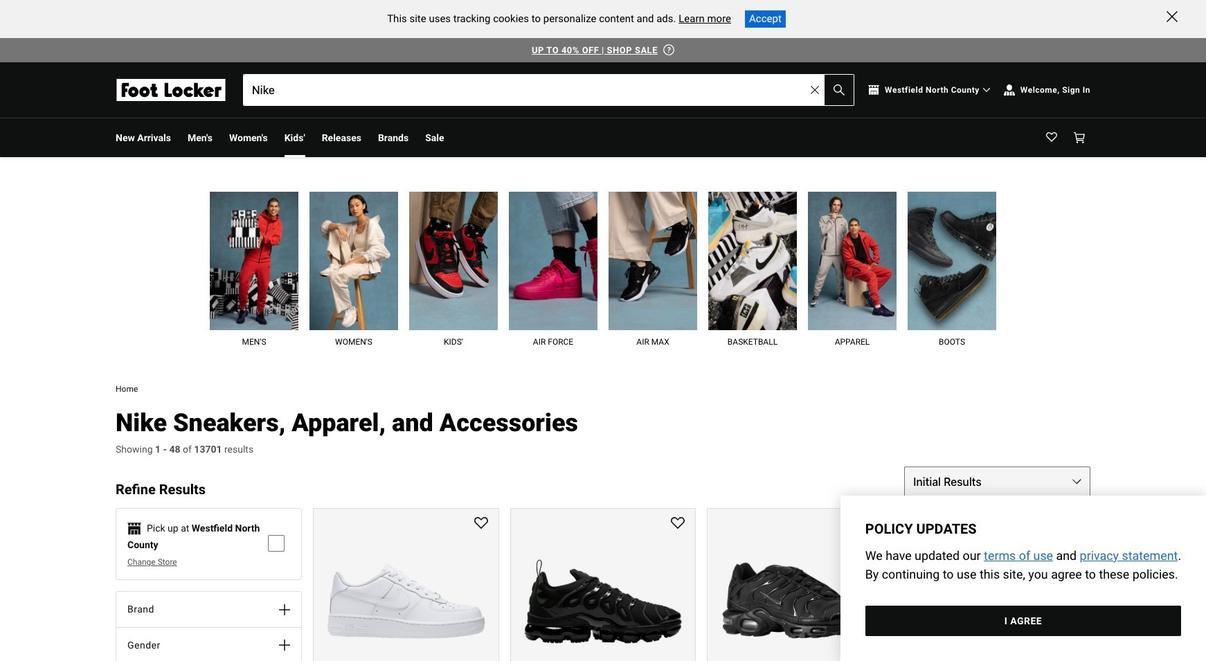 Task type: describe. For each thing, give the bounding box(es) containing it.
manage favorites - nike air vapormax plus - men's image
[[672, 518, 685, 532]]

Search search field
[[244, 75, 854, 105]]

cart: 0 items image
[[1075, 132, 1086, 143]]

foot locker logo links to the home page image
[[116, 79, 227, 101]]

manage favorites - nike air force 1 low - boys' grade school image
[[474, 518, 488, 532]]

primary element
[[105, 118, 1102, 157]]

search results region
[[302, 467, 1091, 662]]

privacy banner region
[[841, 496, 1207, 662]]

close image
[[1167, 11, 1179, 22]]

clear search field text image
[[811, 86, 820, 94]]

manage favorites - nike air max plus - men's image
[[869, 518, 883, 532]]



Task type: locate. For each thing, give the bounding box(es) containing it.
more information about up to 40% off | shop sale promotion image
[[664, 44, 675, 55]]

cookie banner region
[[0, 0, 1207, 38]]

my favorites image
[[1047, 132, 1058, 143]]

search filters element
[[116, 467, 302, 662]]

search submit image
[[834, 85, 845, 96]]

None search field
[[243, 74, 855, 106]]

toolbar
[[116, 118, 799, 157]]



Task type: vqa. For each thing, say whether or not it's contained in the screenshot.
Cart: 0 items icon
yes



